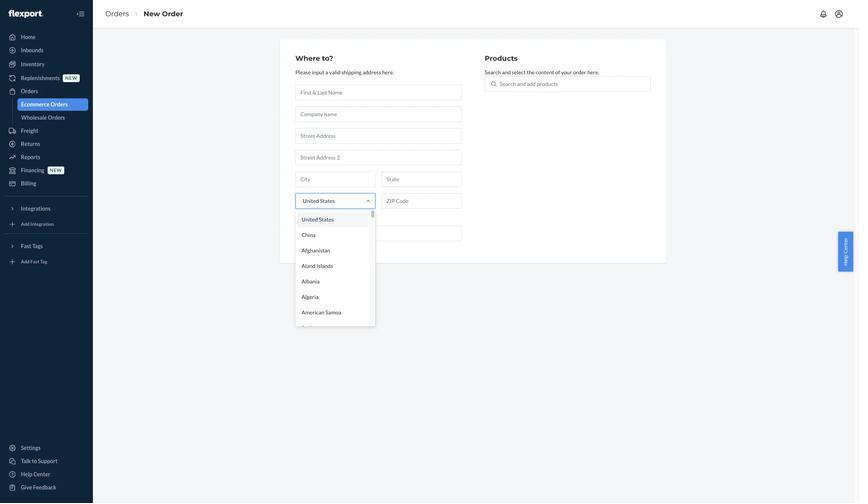 Task type: describe. For each thing, give the bounding box(es) containing it.
ecommerce
[[21, 101, 50, 108]]

and for select
[[502, 69, 511, 75]]

orders down the ecommerce orders link
[[48, 114, 65, 121]]

valid
[[329, 69, 341, 75]]

where
[[296, 54, 320, 63]]

help center inside "link"
[[21, 471, 50, 478]]

billing link
[[5, 177, 88, 190]]

talk to support button
[[5, 455, 88, 468]]

center inside button
[[843, 238, 850, 253]]

inbounds
[[21, 47, 44, 53]]

algeria
[[302, 294, 319, 300]]

aland
[[302, 263, 316, 269]]

freight
[[21, 127, 38, 134]]

ZIP Code text field
[[382, 193, 462, 209]]

add integration
[[21, 221, 54, 227]]

wholesale orders link
[[17, 112, 88, 124]]

wholesale orders
[[21, 114, 65, 121]]

products
[[485, 54, 518, 63]]

help center link
[[5, 469, 88, 481]]

1 vertical spatial united
[[302, 216, 318, 223]]

search image
[[492, 81, 497, 87]]

where to?
[[296, 54, 334, 63]]

aland islands
[[302, 263, 333, 269]]

inbounds link
[[5, 44, 88, 57]]

talk
[[21, 458, 31, 465]]

2 here. from the left
[[588, 69, 600, 75]]

fast inside dropdown button
[[21, 243, 31, 250]]

home link
[[5, 31, 88, 43]]

fast tags
[[21, 243, 43, 250]]

returns link
[[5, 138, 88, 150]]

1 vertical spatial united states
[[302, 216, 334, 223]]

home
[[21, 34, 36, 40]]

albania
[[302, 278, 320, 285]]

new for financing
[[50, 168, 62, 173]]

freight link
[[5, 125, 88, 137]]

State text field
[[382, 172, 462, 187]]

open notifications image
[[820, 9, 829, 19]]

1 horizontal spatial orders link
[[105, 10, 129, 18]]

to
[[32, 458, 37, 465]]

input
[[312, 69, 325, 75]]

inventory
[[21, 61, 45, 67]]

american
[[302, 309, 325, 316]]

new order link
[[144, 10, 183, 18]]

china
[[302, 232, 316, 238]]

reports
[[21, 154, 40, 160]]

returns
[[21, 141, 40, 147]]

american samoa
[[302, 309, 342, 316]]

inventory link
[[5, 58, 88, 71]]

0 vertical spatial united
[[303, 198, 319, 204]]

talk to support
[[21, 458, 58, 465]]

help inside "link"
[[21, 471, 32, 478]]

Street Address text field
[[296, 128, 462, 144]]

City text field
[[296, 172, 376, 187]]

open account menu image
[[835, 9, 844, 19]]

replenishments
[[21, 75, 60, 81]]

1 here. from the left
[[382, 69, 395, 75]]

andorra
[[302, 325, 322, 331]]

financing
[[21, 167, 44, 174]]

integrations button
[[5, 203, 88, 215]]

1 vertical spatial fast
[[30, 259, 39, 265]]

to?
[[322, 54, 334, 63]]

billing
[[21, 180, 36, 187]]

new order
[[144, 10, 183, 18]]

please input a valid shipping address here.
[[296, 69, 395, 75]]



Task type: locate. For each thing, give the bounding box(es) containing it.
1 horizontal spatial here.
[[588, 69, 600, 75]]

0 vertical spatial help center
[[843, 238, 850, 266]]

0 vertical spatial states
[[320, 198, 335, 204]]

please
[[296, 69, 311, 75]]

united up united states: + 1 image
[[302, 216, 318, 223]]

fast tags button
[[5, 240, 88, 253]]

products
[[537, 81, 558, 87]]

add
[[527, 81, 536, 87]]

here. right address
[[382, 69, 395, 75]]

add for add integration
[[21, 221, 30, 227]]

add fast tag link
[[5, 256, 88, 268]]

united states down city text field
[[303, 198, 335, 204]]

0 horizontal spatial orders link
[[5, 85, 88, 98]]

add for add fast tag
[[21, 259, 30, 265]]

samoa
[[326, 309, 342, 316]]

center inside "link"
[[34, 471, 50, 478]]

center
[[843, 238, 850, 253], [34, 471, 50, 478]]

give feedback button
[[5, 482, 88, 494]]

1 vertical spatial add
[[21, 259, 30, 265]]

united down city text field
[[303, 198, 319, 204]]

ecommerce orders
[[21, 101, 68, 108]]

united states: + 1 image
[[312, 233, 315, 235]]

1 vertical spatial help
[[21, 471, 32, 478]]

feedback
[[33, 484, 56, 491]]

1 add from the top
[[21, 221, 30, 227]]

1 vertical spatial center
[[34, 471, 50, 478]]

search and add products
[[500, 81, 558, 87]]

states
[[320, 198, 335, 204], [319, 216, 334, 223]]

search up 'search' icon
[[485, 69, 501, 75]]

0 horizontal spatial help center
[[21, 471, 50, 478]]

order
[[574, 69, 587, 75]]

new
[[65, 75, 77, 81], [50, 168, 62, 173]]

0 horizontal spatial center
[[34, 471, 50, 478]]

0 horizontal spatial help
[[21, 471, 32, 478]]

ecommerce orders link
[[17, 98, 88, 111]]

add down fast tags
[[21, 259, 30, 265]]

1 horizontal spatial help
[[843, 255, 850, 266]]

your
[[562, 69, 573, 75]]

help
[[843, 255, 850, 266], [21, 471, 32, 478]]

add
[[21, 221, 30, 227], [21, 259, 30, 265]]

united states up united states: + 1 image
[[302, 216, 334, 223]]

1 vertical spatial and
[[518, 81, 526, 87]]

here. right order
[[588, 69, 600, 75]]

fast
[[21, 243, 31, 250], [30, 259, 39, 265]]

0 vertical spatial new
[[65, 75, 77, 81]]

new for replenishments
[[65, 75, 77, 81]]

0 horizontal spatial and
[[502, 69, 511, 75]]

give
[[21, 484, 32, 491]]

search right 'search' icon
[[500, 81, 516, 87]]

1 horizontal spatial and
[[518, 81, 526, 87]]

content
[[536, 69, 555, 75]]

0 vertical spatial search
[[485, 69, 501, 75]]

add integration link
[[5, 218, 88, 231]]

0 vertical spatial fast
[[21, 243, 31, 250]]

search and select the content of your order here.
[[485, 69, 600, 75]]

0 vertical spatial and
[[502, 69, 511, 75]]

settings
[[21, 445, 41, 451]]

orders link left new
[[105, 10, 129, 18]]

0 vertical spatial united states
[[303, 198, 335, 204]]

orders up ecommerce
[[21, 88, 38, 95]]

Street Address 2 text field
[[296, 150, 462, 165]]

order
[[162, 10, 183, 18]]

and
[[502, 69, 511, 75], [518, 81, 526, 87]]

new
[[144, 10, 160, 18]]

1 vertical spatial new
[[50, 168, 62, 173]]

orders left new
[[105, 10, 129, 18]]

add left "integration"
[[21, 221, 30, 227]]

reports link
[[5, 151, 88, 164]]

tag
[[40, 259, 47, 265]]

1 (702) 123-4567 telephone field
[[296, 226, 462, 241]]

1 horizontal spatial center
[[843, 238, 850, 253]]

help center
[[843, 238, 850, 266], [21, 471, 50, 478]]

new down the inventory link
[[65, 75, 77, 81]]

united states
[[303, 198, 335, 204], [302, 216, 334, 223]]

new down reports link
[[50, 168, 62, 173]]

1 horizontal spatial new
[[65, 75, 77, 81]]

0 vertical spatial center
[[843, 238, 850, 253]]

fast left tag
[[30, 259, 39, 265]]

search for search and select the content of your order here.
[[485, 69, 501, 75]]

here.
[[382, 69, 395, 75], [588, 69, 600, 75]]

close navigation image
[[76, 9, 85, 19]]

and left select
[[502, 69, 511, 75]]

orders link up ecommerce orders
[[5, 85, 88, 98]]

1 vertical spatial states
[[319, 216, 334, 223]]

integrations
[[21, 205, 51, 212]]

orders link
[[105, 10, 129, 18], [5, 85, 88, 98]]

and left add
[[518, 81, 526, 87]]

breadcrumbs navigation
[[99, 3, 189, 25]]

of
[[556, 69, 561, 75]]

states down city text field
[[320, 198, 335, 204]]

0 vertical spatial help
[[843, 255, 850, 266]]

flexport logo image
[[9, 10, 43, 18]]

Company name text field
[[296, 106, 462, 122]]

add fast tag
[[21, 259, 47, 265]]

0 vertical spatial orders link
[[105, 10, 129, 18]]

the
[[527, 69, 535, 75]]

help inside button
[[843, 255, 850, 266]]

give feedback
[[21, 484, 56, 491]]

1 vertical spatial help center
[[21, 471, 50, 478]]

a
[[326, 69, 328, 75]]

islands
[[317, 263, 333, 269]]

help center inside button
[[843, 238, 850, 266]]

fast left tags
[[21, 243, 31, 250]]

address
[[363, 69, 381, 75]]

states up afghanistan
[[319, 216, 334, 223]]

orders
[[105, 10, 129, 18], [21, 88, 38, 95], [51, 101, 68, 108], [48, 114, 65, 121]]

orders up "wholesale orders" link at the top of page
[[51, 101, 68, 108]]

wholesale
[[21, 114, 47, 121]]

help center button
[[839, 232, 854, 272]]

1 horizontal spatial help center
[[843, 238, 850, 266]]

united
[[303, 198, 319, 204], [302, 216, 318, 223]]

0 vertical spatial add
[[21, 221, 30, 227]]

and for add
[[518, 81, 526, 87]]

1 vertical spatial orders link
[[5, 85, 88, 98]]

tags
[[32, 243, 43, 250]]

afghanistan
[[302, 247, 330, 254]]

integration
[[30, 221, 54, 227]]

shipping
[[342, 69, 362, 75]]

search
[[485, 69, 501, 75], [500, 81, 516, 87]]

settings link
[[5, 442, 88, 455]]

2 add from the top
[[21, 259, 30, 265]]

select
[[512, 69, 526, 75]]

0 horizontal spatial new
[[50, 168, 62, 173]]

1 vertical spatial search
[[500, 81, 516, 87]]

orders inside breadcrumbs navigation
[[105, 10, 129, 18]]

search for search and add products
[[500, 81, 516, 87]]

0 horizontal spatial here.
[[382, 69, 395, 75]]

support
[[38, 458, 58, 465]]

First & Last Name text field
[[296, 85, 462, 100]]



Task type: vqa. For each thing, say whether or not it's contained in the screenshot.
second the "type"
no



